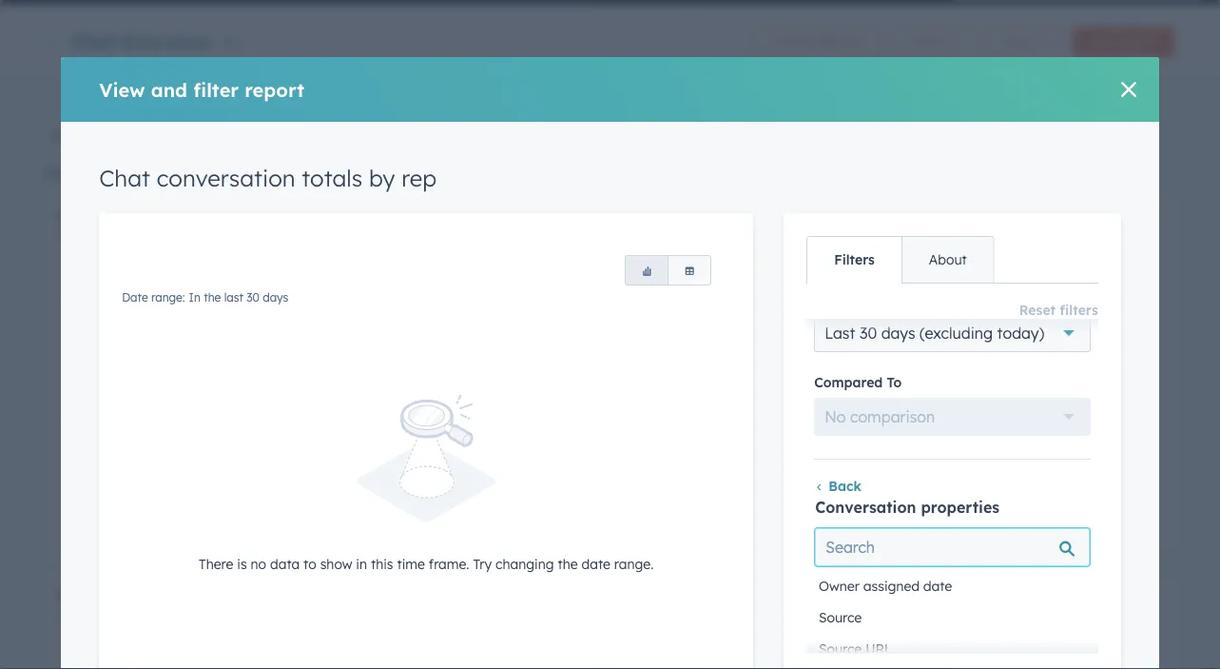 Task type: vqa. For each thing, say whether or not it's contained in the screenshot.
date to the right
yes



Task type: describe. For each thing, give the bounding box(es) containing it.
owner assigned date button
[[816, 570, 1091, 602]]

create dashboard
[[767, 35, 865, 49]]

for for chat conversation totals by url
[[890, 459, 908, 475]]

conversation inside chat conversation average first response time by rep date range:
[[98, 585, 197, 604]]

for for chat conversation totals by rep
[[320, 459, 338, 475]]

no data to show for this time frame. for chat conversation totals by url
[[782, 459, 1010, 475]]

range.
[[615, 555, 654, 572]]

manage dashboards button
[[46, 162, 182, 185]]

dashboard
[[806, 35, 865, 49]]

overview
[[121, 29, 212, 53]]

time inside chat conversation totals by url 'element'
[[938, 459, 966, 475]]

about link
[[902, 237, 994, 283]]

range: inside chat conversation average first response time by rep date range:
[[86, 610, 120, 624]]

(excluding
[[920, 324, 994, 343]]

this for chat conversation totals by rep
[[342, 459, 364, 475]]

reset filters button
[[1020, 299, 1099, 322]]

chat conversation average first response time by rep element
[[46, 572, 606, 669]]

rep inside dialog
[[402, 164, 437, 192]]

assigned
[[864, 578, 920, 594]]

conversation properties
[[816, 498, 1000, 517]]

chat conversation totals by url element
[[616, 192, 1176, 562]]

manage dashboards
[[46, 165, 182, 181]]

range: inside chat conversation totals by rep dialog
[[151, 290, 185, 305]]

range: inside chat conversation totals by url 'element'
[[656, 230, 690, 245]]

totals inside chat conversation totals by rep dialog
[[302, 164, 363, 192]]

totals for chat conversation totals by url 'element'
[[771, 205, 815, 224]]

to inside dialog
[[304, 555, 317, 572]]

no
[[251, 555, 267, 572]]

properties
[[922, 498, 1000, 517]]

no inside popup button
[[825, 407, 846, 426]]

dashboards
[[104, 165, 182, 181]]

data for url
[[804, 459, 834, 475]]

conversations owner
[[89, 119, 170, 148]]

date for conversations close date
[[546, 134, 572, 148]]

time inside chat conversation average first response time by rep date range:
[[377, 585, 411, 604]]

url inside 'element'
[[843, 205, 874, 224]]

dashboard filters button
[[691, 122, 827, 146]]

changing
[[496, 555, 554, 572]]

time inside chat conversation totals by rep element
[[368, 459, 396, 475]]

conversations close date
[[512, 119, 594, 148]]

filter
[[193, 78, 239, 101]]

date range: in the last 30 days inside chat conversation totals by rep dialog
[[122, 290, 289, 305]]

date inside chat conversation totals by rep element
[[57, 230, 83, 245]]

filters link
[[808, 237, 902, 283]]

data inside chat conversation totals by rep dialog
[[270, 555, 300, 572]]

add report button
[[1073, 27, 1175, 57]]

group inside chat conversation totals by rep dialog
[[625, 255, 712, 285]]

owner inside button
[[820, 578, 860, 594]]

by inside chat conversation totals by url 'element'
[[819, 205, 838, 224]]

rep inside chat conversation average first response time by rep date range:
[[439, 585, 464, 604]]

close
[[512, 134, 543, 148]]

grid grid
[[816, 570, 1091, 669]]

try
[[473, 555, 492, 572]]

data for rep
[[234, 459, 264, 475]]

source for source
[[820, 609, 863, 626]]

assigned:
[[224, 165, 284, 181]]

beta
[[842, 128, 868, 139]]

chat inside chat conversation average first response time by rep date range:
[[57, 585, 93, 604]]

30 inside popup button
[[860, 324, 878, 343]]

date range: in the last 30 days inside chat conversation totals by url 'element'
[[627, 230, 794, 245]]

there is no data to show in this time frame. try changing the date range.
[[199, 555, 654, 572]]

by inside chat conversation average first response time by rep date range:
[[416, 585, 434, 604]]

source url
[[820, 641, 893, 657]]

dashboard
[[711, 124, 785, 141]]

back
[[829, 478, 862, 494]]

chat conversation totals by rep element
[[46, 192, 606, 562]]

last 30 days (excluding today) button
[[815, 314, 1091, 352]]

today)
[[998, 324, 1045, 343]]

add report
[[1090, 35, 1148, 49]]

show for rep
[[284, 459, 316, 475]]

rep down the assigned:
[[273, 205, 298, 224]]

this for chat conversation totals by url
[[912, 459, 934, 475]]

about
[[930, 251, 968, 268]]

can
[[358, 165, 382, 181]]

comparison
[[851, 407, 936, 426]]

report inside chat conversation totals by rep dialog
[[245, 78, 305, 101]]

this inside chat conversation totals by rep dialog
[[371, 555, 394, 572]]

owner assigned date
[[820, 578, 953, 594]]

date for owner assigned date
[[924, 578, 953, 594]]

close image
[[1122, 82, 1137, 97]]

show inside chat conversation totals by rep dialog
[[320, 555, 353, 572]]

chat overview
[[70, 29, 212, 53]]

in
[[356, 555, 367, 572]]

create dashboard button
[[751, 27, 881, 57]]

no for chat conversation totals by rep
[[212, 459, 230, 475]]

everyone
[[292, 165, 354, 181]]

date inside chat conversation totals by rep dialog
[[122, 290, 148, 305]]

chat inside dialog
[[99, 164, 150, 192]]

to inside chat conversation average time to close by rep in the last 30 days
[[877, 585, 893, 604]]

actions button
[[892, 27, 976, 57]]

reset
[[1020, 302, 1056, 318]]

response inside conversations agent first response time
[[393, 134, 444, 148]]

report inside 'popup button'
[[1114, 35, 1148, 49]]

date inside chat conversation totals by url 'element'
[[627, 230, 653, 245]]

compared
[[815, 374, 883, 391]]

chat inside 'element'
[[627, 205, 663, 224]]

30 inside chat conversation totals by url 'element'
[[752, 230, 765, 245]]

conversations for close
[[512, 119, 594, 134]]

share button
[[987, 27, 1062, 57]]

close
[[898, 585, 936, 604]]

filters
[[835, 251, 875, 268]]

1 vertical spatial date
[[582, 555, 611, 572]]

is
[[237, 555, 247, 572]]

conversations for owner
[[89, 119, 170, 134]]

view
[[99, 78, 145, 101]]

there
[[199, 555, 234, 572]]

conversation inside chat conversation average time to close by rep in the last 30 days
[[668, 585, 767, 604]]

source for source url
[[820, 641, 863, 657]]

by inside chat conversation totals by rep dialog
[[369, 164, 395, 192]]

tab list inside chat conversation totals by rep dialog
[[807, 236, 995, 284]]

assigned: everyone can edit
[[224, 165, 412, 181]]



Task type: locate. For each thing, give the bounding box(es) containing it.
1 horizontal spatial for
[[890, 459, 908, 475]]

0 horizontal spatial no data to show for this time frame.
[[212, 459, 440, 475]]

2 source from the top
[[820, 641, 863, 657]]

average inside chat conversation average time to close by rep in the last 30 days
[[771, 585, 834, 604]]

2 horizontal spatial no
[[825, 407, 846, 426]]

chat overview button
[[70, 27, 237, 55]]

2 no data to show for this time frame. from the left
[[782, 459, 1010, 475]]

url down owner assigned date
[[866, 641, 893, 657]]

conversation inside 'element'
[[668, 205, 767, 224]]

first inside conversations agent first response time
[[367, 134, 390, 148]]

last
[[729, 230, 749, 245], [224, 290, 244, 305], [729, 610, 749, 624]]

rep inside chat conversation average time to close by rep in the last 30 days
[[964, 585, 989, 604]]

0 horizontal spatial no
[[212, 459, 230, 475]]

1 no data to show for this time frame. from the left
[[212, 459, 440, 475]]

1 horizontal spatial no
[[782, 459, 800, 475]]

3 conversations from the left
[[329, 119, 411, 134]]

by up filters
[[819, 205, 838, 224]]

no comparison button
[[815, 398, 1091, 436]]

frame. for chat conversation totals by url
[[970, 459, 1010, 475]]

data
[[234, 459, 264, 475], [804, 459, 834, 475], [270, 555, 300, 572]]

0 vertical spatial filters
[[789, 124, 827, 141]]

0 vertical spatial date
[[546, 134, 572, 148]]

average inside chat conversation average first response time by rep date range:
[[201, 585, 264, 604]]

time inside conversations agent first response time
[[448, 134, 473, 148]]

0 vertical spatial response
[[393, 134, 444, 148]]

source
[[820, 609, 863, 626], [820, 641, 863, 657]]

by
[[369, 164, 395, 192], [249, 205, 268, 224], [819, 205, 838, 224], [416, 585, 434, 604], [941, 585, 960, 604]]

date up source button
[[924, 578, 953, 594]]

no
[[825, 407, 846, 426], [212, 459, 230, 475], [782, 459, 800, 475]]

0 horizontal spatial totals
[[201, 205, 244, 224]]

chat conversation average time to close by rep in the last 30 days
[[627, 585, 989, 624]]

0 vertical spatial source
[[820, 609, 863, 626]]

2 horizontal spatial show
[[854, 459, 886, 475]]

1 vertical spatial url
[[866, 641, 893, 657]]

report up 'conversations thread id'
[[245, 78, 305, 101]]

reset filters
[[1020, 302, 1099, 318]]

1 vertical spatial owner
[[820, 578, 860, 594]]

totals down the assigned:
[[201, 205, 244, 224]]

date range:
[[57, 230, 120, 245]]

days inside chat conversation totals by url 'element'
[[768, 230, 794, 245]]

0 vertical spatial owner
[[89, 134, 126, 148]]

in inside chat conversation totals by rep dialog
[[189, 290, 201, 305]]

average
[[201, 585, 264, 604], [771, 585, 834, 604]]

this inside chat conversation totals by rep element
[[342, 459, 364, 475]]

dashboard filters
[[711, 124, 827, 141]]

no data to show for this time frame. inside chat conversation totals by rep element
[[212, 459, 440, 475]]

1 horizontal spatial no data to show for this time frame.
[[782, 459, 1010, 475]]

0 vertical spatial url
[[843, 205, 874, 224]]

date
[[546, 134, 572, 148], [582, 555, 611, 572], [924, 578, 953, 594]]

1 for from the left
[[320, 459, 338, 475]]

manage
[[46, 165, 100, 181]]

url
[[843, 205, 874, 224], [866, 641, 893, 657]]

1 conversations from the left
[[89, 119, 170, 134]]

last inside chat conversation totals by rep dialog
[[224, 290, 244, 305]]

no for chat conversation totals by url
[[782, 459, 800, 475]]

by down conversations agent first response time
[[369, 164, 395, 192]]

filters right reset
[[1061, 302, 1099, 318]]

1 source from the top
[[820, 609, 863, 626]]

rep down conversations agent first response time
[[402, 164, 437, 192]]

response inside chat conversation average first response time by rep date range:
[[304, 585, 372, 604]]

create
[[767, 35, 803, 49]]

1 horizontal spatial data
[[270, 555, 300, 572]]

totals for chat conversation totals by rep element
[[201, 205, 244, 224]]

rep
[[402, 164, 437, 192], [273, 205, 298, 224], [439, 585, 464, 604], [964, 585, 989, 604]]

chat conversation average time to close by rep element
[[616, 572, 1176, 669]]

0 vertical spatial date range: in the last 30 days
[[627, 230, 794, 245]]

owner left 'assigned'
[[820, 578, 860, 594]]

2 vertical spatial date
[[924, 578, 953, 594]]

average down is
[[201, 585, 264, 604]]

conversations for agent
[[329, 119, 411, 134]]

1 vertical spatial report
[[245, 78, 305, 101]]

frame. for chat conversation totals by rep
[[399, 459, 440, 475]]

actions
[[909, 35, 948, 49]]

time
[[448, 134, 473, 148], [368, 459, 396, 475], [938, 459, 966, 475], [397, 555, 425, 572], [377, 585, 411, 604], [839, 585, 873, 604]]

1 vertical spatial chat conversation totals by rep
[[57, 205, 298, 224]]

1 horizontal spatial filters
[[1061, 302, 1099, 318]]

this
[[342, 459, 364, 475], [912, 459, 934, 475], [371, 555, 394, 572]]

and
[[151, 78, 188, 101]]

conversations thread id
[[209, 119, 290, 148]]

last 30 days (excluding today)
[[825, 324, 1045, 343]]

in inside chat conversation totals by url 'element'
[[694, 230, 706, 245]]

0 vertical spatial first
[[367, 134, 390, 148]]

to
[[887, 374, 902, 391]]

30
[[752, 230, 765, 245], [247, 290, 260, 305], [860, 324, 878, 343], [752, 610, 765, 624]]

show for url
[[854, 459, 886, 475]]

no data to show for this time frame. for chat conversation totals by rep
[[212, 459, 440, 475]]

totals inside chat conversation totals by rep element
[[201, 205, 244, 224]]

0 horizontal spatial date range: in the last 30 days
[[122, 290, 289, 305]]

frame.
[[399, 459, 440, 475], [970, 459, 1010, 475], [429, 555, 470, 572]]

compared to
[[815, 374, 902, 391]]

1 average from the left
[[201, 585, 264, 604]]

average for time
[[771, 585, 834, 604]]

show
[[284, 459, 316, 475], [854, 459, 886, 475], [320, 555, 353, 572]]

owner inside conversations owner
[[89, 134, 126, 148]]

response up edit
[[393, 134, 444, 148]]

1 vertical spatial source
[[820, 641, 863, 657]]

response down in
[[304, 585, 372, 604]]

for inside chat conversation totals by url 'element'
[[890, 459, 908, 475]]

tab list
[[807, 236, 995, 284]]

1 horizontal spatial this
[[371, 555, 394, 572]]

rep down there is no data to show in this time frame. try changing the date range.
[[439, 585, 464, 604]]

in inside chat conversation average time to close by rep in the last 30 days
[[694, 610, 706, 624]]

filters for reset filters
[[1061, 302, 1099, 318]]

2 horizontal spatial data
[[804, 459, 834, 475]]

edit
[[386, 165, 412, 181]]

0 horizontal spatial owner
[[89, 134, 126, 148]]

2 average from the left
[[771, 585, 834, 604]]

days inside popup button
[[882, 324, 916, 343]]

filters
[[789, 124, 827, 141], [1061, 302, 1099, 318]]

1 vertical spatial date range: in the last 30 days
[[122, 290, 289, 305]]

filters left beta
[[789, 124, 827, 141]]

2 conversations from the left
[[209, 119, 290, 134]]

1 horizontal spatial report
[[1114, 35, 1148, 49]]

this inside chat conversation totals by url 'element'
[[912, 459, 934, 475]]

date range: in the last 30 days
[[627, 230, 794, 245], [122, 290, 289, 305]]

2 horizontal spatial this
[[912, 459, 934, 475]]

date inside chat conversation average first response time by rep date range:
[[57, 610, 83, 624]]

None button
[[625, 255, 669, 285], [668, 255, 712, 285], [625, 255, 669, 285], [668, 255, 712, 285]]

conversations agent first response time
[[329, 119, 473, 148]]

chat conversation totals by rep inside dialog
[[99, 164, 437, 192]]

Search search field
[[816, 528, 1090, 566]]

the inside chat conversation average time to close by rep in the last 30 days
[[709, 610, 726, 624]]

4 conversations from the left
[[512, 119, 594, 134]]

no inside chat conversation totals by rep element
[[212, 459, 230, 475]]

source url button
[[816, 633, 1091, 665]]

2 vertical spatial last
[[729, 610, 749, 624]]

days inside chat conversation average time to close by rep in the last 30 days
[[768, 610, 794, 624]]

time inside chat conversation average time to close by rep in the last 30 days
[[839, 585, 873, 604]]

average up source url
[[771, 585, 834, 604]]

totals down agent
[[302, 164, 363, 192]]

by inside chat conversation average time to close by rep in the last 30 days
[[941, 585, 960, 604]]

1 horizontal spatial date
[[582, 555, 611, 572]]

source button
[[816, 602, 1091, 633]]

days
[[768, 230, 794, 245], [263, 290, 289, 305], [882, 324, 916, 343], [768, 610, 794, 624]]

for inside chat conversation totals by rep element
[[320, 459, 338, 475]]

conversations for thread
[[209, 119, 290, 134]]

last inside chat conversation totals by url 'element'
[[729, 230, 749, 245]]

chat conversation totals by url
[[627, 205, 874, 224]]

rep down search search field at the bottom right of the page
[[964, 585, 989, 604]]

chat conversation totals by rep dialog
[[61, 37, 1160, 669]]

no data to show for this time frame. inside chat conversation totals by url 'element'
[[782, 459, 1010, 475]]

0 horizontal spatial data
[[234, 459, 264, 475]]

0 horizontal spatial date
[[546, 134, 572, 148]]

id
[[253, 134, 268, 148]]

frame. inside chat conversation totals by rep element
[[399, 459, 440, 475]]

in
[[694, 230, 706, 245], [189, 290, 201, 305], [694, 610, 706, 624]]

0 horizontal spatial first
[[269, 585, 299, 604]]

share
[[1003, 35, 1034, 49]]

for
[[320, 459, 338, 475], [890, 459, 908, 475]]

1 vertical spatial in
[[189, 290, 201, 305]]

1 horizontal spatial date range: in the last 30 days
[[627, 230, 794, 245]]

add
[[1090, 35, 1111, 49]]

show inside chat conversation totals by rep element
[[284, 459, 316, 475]]

owner up manage dashboards
[[89, 134, 126, 148]]

date inside conversations close date
[[546, 134, 572, 148]]

1 vertical spatial last
[[224, 290, 244, 305]]

2 horizontal spatial date
[[924, 578, 953, 594]]

source up source url
[[820, 609, 863, 626]]

last
[[825, 324, 856, 343]]

0 horizontal spatial for
[[320, 459, 338, 475]]

to inside 'element'
[[837, 459, 850, 475]]

date left range.
[[582, 555, 611, 572]]

chat inside chat conversation average time to close by rep in the last 30 days
[[627, 585, 663, 604]]

range: inside chat conversation totals by rep element
[[86, 230, 120, 245]]

by down there is no data to show in this time frame. try changing the date range.
[[416, 585, 434, 604]]

totals
[[302, 164, 363, 192], [201, 205, 244, 224], [771, 205, 815, 224]]

tab list containing filters
[[807, 236, 995, 284]]

1 vertical spatial filters
[[1061, 302, 1099, 318]]

date right 'close'
[[546, 134, 572, 148]]

0 vertical spatial chat conversation totals by rep
[[99, 164, 437, 192]]

frame. inside chat conversation totals by url 'element'
[[970, 459, 1010, 475]]

conversations
[[89, 119, 170, 134], [209, 119, 290, 134], [329, 119, 411, 134], [512, 119, 594, 134]]

agent
[[329, 134, 363, 148]]

report right add
[[1114, 35, 1148, 49]]

chat inside popup button
[[70, 29, 115, 53]]

0 vertical spatial in
[[694, 230, 706, 245]]

1 horizontal spatial show
[[320, 555, 353, 572]]

date
[[57, 230, 83, 245], [627, 230, 653, 245], [122, 290, 148, 305], [57, 610, 83, 624]]

1 horizontal spatial owner
[[820, 578, 860, 594]]

chat conversation totals by rep down dashboards
[[57, 205, 298, 224]]

0 horizontal spatial average
[[201, 585, 264, 604]]

30 inside chat conversation average time to close by rep in the last 30 days
[[752, 610, 765, 624]]

everyone can edit button
[[292, 162, 412, 185]]

by down the assigned:
[[249, 205, 268, 224]]

2 for from the left
[[890, 459, 908, 475]]

url inside button
[[866, 641, 893, 657]]

0 horizontal spatial this
[[342, 459, 364, 475]]

by right close
[[941, 585, 960, 604]]

conversation
[[157, 164, 296, 192], [98, 205, 197, 224], [668, 205, 767, 224], [98, 585, 197, 604], [668, 585, 767, 604]]

show inside chat conversation totals by url 'element'
[[854, 459, 886, 475]]

url up filters
[[843, 205, 874, 224]]

source down chat conversation average time to close by rep in the last 30 days
[[820, 641, 863, 657]]

time inside chat conversation totals by rep dialog
[[397, 555, 425, 572]]

data inside chat conversation totals by rep element
[[234, 459, 264, 475]]

chat overview banner
[[46, 21, 1175, 57]]

average for first
[[201, 585, 264, 604]]

no inside chat conversation totals by url 'element'
[[782, 459, 800, 475]]

data inside chat conversation totals by url 'element'
[[804, 459, 834, 475]]

chat conversation totals by rep down id
[[99, 164, 437, 192]]

by inside chat conversation totals by rep element
[[249, 205, 268, 224]]

no comparison
[[825, 407, 936, 426]]

range:
[[86, 230, 120, 245], [656, 230, 690, 245], [151, 290, 185, 305], [86, 610, 120, 624]]

0 horizontal spatial show
[[284, 459, 316, 475]]

totals up filters link
[[771, 205, 815, 224]]

totals inside chat conversation totals by url 'element'
[[771, 205, 815, 224]]

view and filter report
[[99, 78, 305, 101]]

first
[[367, 134, 390, 148], [269, 585, 299, 604]]

filters for dashboard filters
[[789, 124, 827, 141]]

0 vertical spatial report
[[1114, 35, 1148, 49]]

to
[[267, 459, 280, 475], [837, 459, 850, 475], [304, 555, 317, 572], [877, 585, 893, 604]]

conversations inside conversations agent first response time
[[329, 119, 411, 134]]

0 vertical spatial last
[[729, 230, 749, 245]]

2 horizontal spatial totals
[[771, 205, 815, 224]]

thread
[[209, 134, 250, 148]]

frame. inside chat conversation totals by rep dialog
[[429, 555, 470, 572]]

last inside chat conversation average time to close by rep in the last 30 days
[[729, 610, 749, 624]]

2 vertical spatial in
[[694, 610, 706, 624]]

conversation
[[816, 498, 917, 517]]

0 horizontal spatial report
[[245, 78, 305, 101]]

1 horizontal spatial first
[[367, 134, 390, 148]]

the
[[709, 230, 726, 245], [204, 290, 221, 305], [558, 555, 578, 572], [709, 610, 726, 624]]

1 horizontal spatial totals
[[302, 164, 363, 192]]

owner
[[89, 134, 126, 148], [820, 578, 860, 594]]

1 vertical spatial first
[[269, 585, 299, 604]]

0 horizontal spatial response
[[304, 585, 372, 604]]

first inside chat conversation average first response time by rep date range:
[[269, 585, 299, 604]]

1 horizontal spatial average
[[771, 585, 834, 604]]

chat conversation totals by rep
[[99, 164, 437, 192], [57, 205, 298, 224]]

1 horizontal spatial response
[[393, 134, 444, 148]]

date inside owner assigned date button
[[924, 578, 953, 594]]

the inside chat conversation totals by url 'element'
[[709, 230, 726, 245]]

0 horizontal spatial filters
[[789, 124, 827, 141]]

1 vertical spatial response
[[304, 585, 372, 604]]

back button
[[815, 478, 862, 494]]

chat conversation average first response time by rep date range:
[[57, 585, 464, 624]]

filters inside chat conversation totals by rep dialog
[[1061, 302, 1099, 318]]

group
[[625, 255, 712, 285]]

conversation inside dialog
[[157, 164, 296, 192]]



